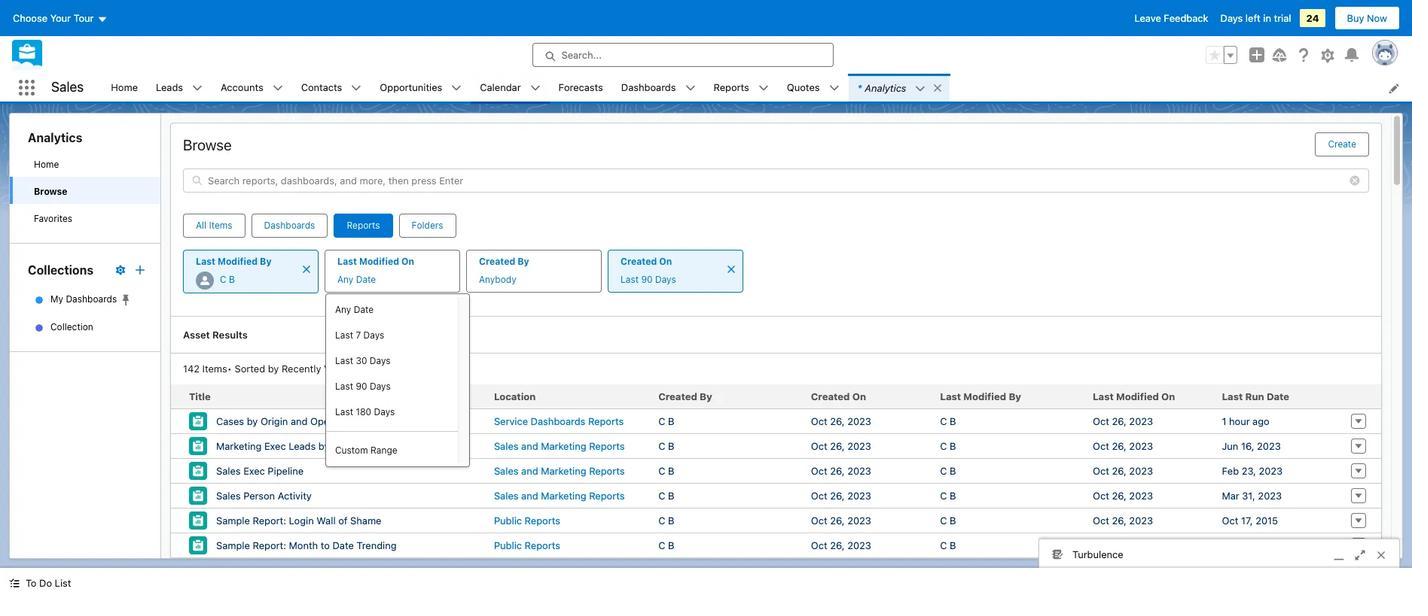 Task type: locate. For each thing, give the bounding box(es) containing it.
reports link
[[705, 74, 758, 102]]

*
[[858, 82, 862, 94]]

text default image right reports
[[758, 83, 769, 94]]

text default image inside the "contacts" list item
[[351, 83, 362, 94]]

text default image right contacts
[[351, 83, 362, 94]]

leads list item
[[147, 74, 212, 102]]

text default image right calendar
[[530, 83, 541, 94]]

text default image inside reports list item
[[758, 83, 769, 94]]

list item
[[849, 74, 950, 102]]

to do list button
[[0, 569, 80, 599]]

list containing home
[[102, 74, 1412, 102]]

text default image
[[192, 83, 203, 94], [272, 83, 283, 94], [351, 83, 362, 94], [685, 83, 696, 94], [916, 83, 926, 94]]

buy now button
[[1334, 6, 1400, 30]]

leads
[[156, 81, 183, 93]]

text default image inside leads list item
[[192, 83, 203, 94]]

sales
[[51, 79, 84, 95]]

2 text default image from the left
[[272, 83, 283, 94]]

dashboards
[[621, 81, 676, 93]]

contacts
[[301, 81, 342, 93]]

text default image for accounts
[[272, 83, 283, 94]]

opportunities
[[380, 81, 442, 93]]

text default image inside quotes list item
[[829, 83, 840, 94]]

home
[[111, 81, 138, 93]]

text default image inside calendar list item
[[530, 83, 541, 94]]

text default image right leads
[[192, 83, 203, 94]]

text default image inside "to do list" button
[[9, 579, 20, 589]]

reports list item
[[705, 74, 778, 102]]

to
[[26, 578, 37, 590]]

analytics
[[865, 82, 907, 94]]

text default image inside accounts list item
[[272, 83, 283, 94]]

1 text default image from the left
[[192, 83, 203, 94]]

trial
[[1274, 12, 1291, 24]]

text default image down search... button
[[685, 83, 696, 94]]

leave feedback
[[1135, 12, 1209, 24]]

text default image left calendar link
[[451, 83, 462, 94]]

4 text default image from the left
[[685, 83, 696, 94]]

text default image for opportunities
[[451, 83, 462, 94]]

text default image
[[933, 83, 943, 93], [451, 83, 462, 94], [530, 83, 541, 94], [758, 83, 769, 94], [829, 83, 840, 94], [9, 579, 20, 589]]

reports
[[714, 81, 749, 93]]

to do list
[[26, 578, 71, 590]]

turbulence
[[1073, 549, 1124, 561]]

home link
[[102, 74, 147, 102]]

text default image left to
[[9, 579, 20, 589]]

text default image inside dashboards list item
[[685, 83, 696, 94]]

choose your tour button
[[12, 6, 108, 30]]

list item containing *
[[849, 74, 950, 102]]

text default image right analytics at the right of the page
[[916, 83, 926, 94]]

text default image right accounts
[[272, 83, 283, 94]]

search...
[[562, 49, 602, 61]]

search... button
[[532, 43, 833, 67]]

calendar link
[[471, 74, 530, 102]]

text default image for calendar
[[530, 83, 541, 94]]

5 text default image from the left
[[916, 83, 926, 94]]

forecasts
[[559, 81, 603, 93]]

text default image left the *
[[829, 83, 840, 94]]

tour
[[74, 12, 94, 24]]

3 text default image from the left
[[351, 83, 362, 94]]

quotes list item
[[778, 74, 849, 102]]

leads link
[[147, 74, 192, 102]]

group
[[1206, 46, 1238, 64]]

text default image inside opportunities list item
[[451, 83, 462, 94]]

days left in trial
[[1221, 12, 1291, 24]]

list
[[102, 74, 1412, 102]]



Task type: describe. For each thing, give the bounding box(es) containing it.
now
[[1367, 12, 1388, 24]]

text default image for quotes
[[829, 83, 840, 94]]

24
[[1307, 12, 1319, 24]]

dashboards list item
[[612, 74, 705, 102]]

text default image for leads
[[192, 83, 203, 94]]

list
[[55, 578, 71, 590]]

buy
[[1347, 12, 1365, 24]]

text default image for reports
[[758, 83, 769, 94]]

left
[[1246, 12, 1261, 24]]

* analytics
[[858, 82, 907, 94]]

feedback
[[1164, 12, 1209, 24]]

your
[[50, 12, 71, 24]]

buy now
[[1347, 12, 1388, 24]]

do
[[39, 578, 52, 590]]

opportunities link
[[371, 74, 451, 102]]

accounts link
[[212, 74, 272, 102]]

accounts
[[221, 81, 263, 93]]

in
[[1263, 12, 1271, 24]]

quotes
[[787, 81, 820, 93]]

leave
[[1135, 12, 1161, 24]]

text default image for dashboards
[[685, 83, 696, 94]]

leave feedback link
[[1135, 12, 1209, 24]]

opportunities list item
[[371, 74, 471, 102]]

choose
[[13, 12, 48, 24]]

quotes link
[[778, 74, 829, 102]]

text default image right analytics at the right of the page
[[933, 83, 943, 93]]

dashboards link
[[612, 74, 685, 102]]

forecasts link
[[550, 74, 612, 102]]

contacts link
[[292, 74, 351, 102]]

calendar list item
[[471, 74, 550, 102]]

calendar
[[480, 81, 521, 93]]

text default image for contacts
[[351, 83, 362, 94]]

days
[[1221, 12, 1243, 24]]

contacts list item
[[292, 74, 371, 102]]

choose your tour
[[13, 12, 94, 24]]

accounts list item
[[212, 74, 292, 102]]



Task type: vqa. For each thing, say whether or not it's contained in the screenshot.
first text default icon from right
yes



